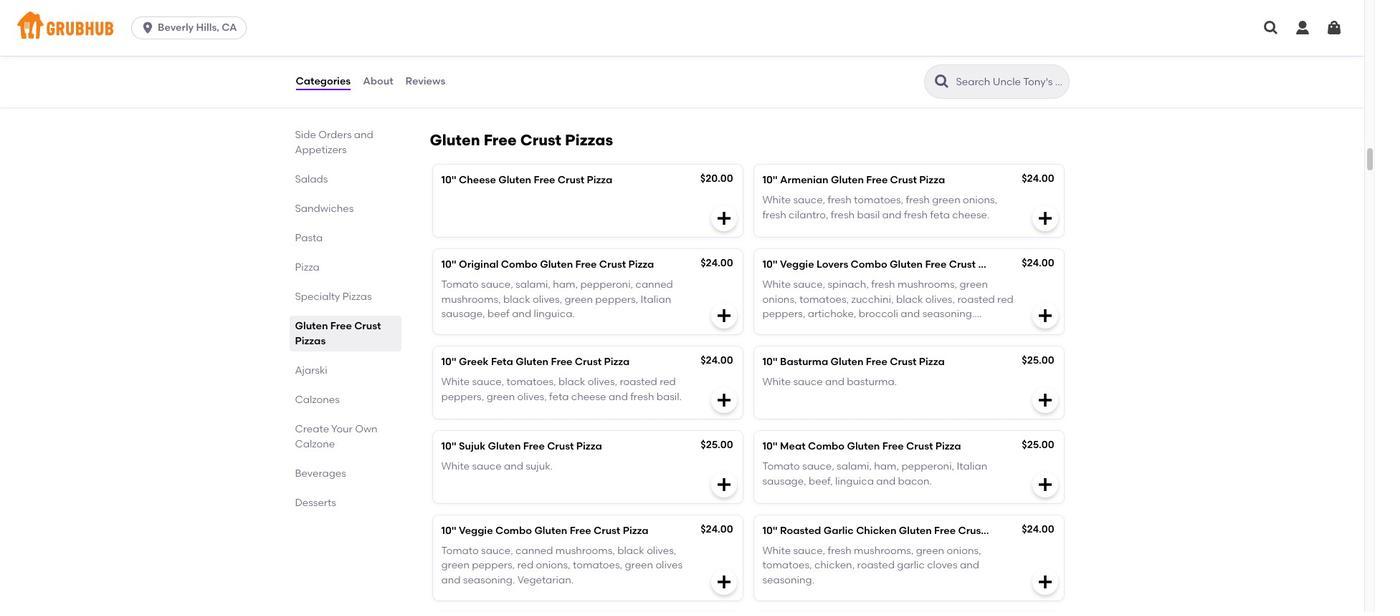 Task type: vqa. For each thing, say whether or not it's contained in the screenshot.
beverly
yes



Task type: describe. For each thing, give the bounding box(es) containing it.
free right the 'cheese'
[[534, 174, 555, 186]]

reviews
[[405, 75, 445, 87]]

beverly
[[158, 22, 194, 34]]

sauce, for zucchini,
[[793, 279, 825, 291]]

svg image for white sauce, fresh tomatoes, fresh green onions, fresh cilantro, fresh basil and fresh feta cheese.
[[1036, 210, 1054, 227]]

green inside white sauce, fresh tomatoes, fresh green onions, fresh cilantro, fresh basil and fresh feta cheese.
[[932, 195, 960, 207]]

chicken,
[[814, 560, 855, 572]]

$24.00 for white sauce, tomatoes, black olives, roasted red peppers, green olives, feta cheese and fresh basil.
[[701, 355, 733, 367]]

10" for 10" greek feta gluten free crust pizza
[[441, 356, 456, 369]]

artichoke,
[[808, 308, 856, 320]]

black inside tomato sauce, canned mushrooms, black olives, green peppers, red onions, tomatoes, green olives and seasoning. vegetarian.
[[617, 546, 644, 558]]

10" veggie combo gluten free crust pizza
[[441, 525, 648, 538]]

olives, inside tomato sauce, canned mushrooms, black olives, green peppers, red onions, tomatoes, green olives and seasoning. vegetarian.
[[647, 546, 676, 558]]

green inside white sauce, spinach, fresh mushrooms, green onions, tomatoes, zucchini, black olives, roasted red peppers, artichoke, broccoli and seasoning. vegetarian.
[[960, 279, 988, 291]]

greek
[[459, 356, 489, 369]]

black inside 'white sauce, tomatoes, black olives, roasted red peppers, green olives, feta cheese and fresh basil.'
[[558, 377, 585, 389]]

feta
[[491, 356, 513, 369]]

beef,
[[809, 476, 833, 488]]

gluten up white sauce, spinach, fresh mushrooms, green onions, tomatoes, zucchini, black olives, roasted red peppers, artichoke, broccoli and seasoning. vegetarian.
[[890, 259, 923, 271]]

10" basturma gluten free crust pizza
[[762, 356, 945, 369]]

white for white sauce, spinach, fresh mushrooms, green onions, tomatoes, zucchini, black olives, roasted red peppers, artichoke, broccoli and seasoning. vegetarian.
[[762, 279, 791, 291]]

tomatoes, inside white sauce, fresh mushrooms, green onions, tomatoes, chicken, roasted garlic cloves and seasoning.
[[762, 560, 812, 572]]

cheese
[[571, 391, 606, 403]]

red inside white sauce, spinach, fresh mushrooms, green onions, tomatoes, zucchini, black olives, roasted red peppers, artichoke, broccoli and seasoning. vegetarian.
[[997, 294, 1014, 306]]

ham, for green
[[553, 279, 578, 291]]

pepperoni, for bacon.
[[901, 461, 954, 473]]

salami, for olives,
[[516, 279, 551, 291]]

cilantro,
[[789, 209, 828, 221]]

white sauce, spinach, fresh mushrooms, green onions, tomatoes, zucchini, black olives, roasted red peppers, artichoke, broccoli and seasoning. vegetarian.
[[762, 279, 1014, 335]]

sujuk
[[459, 441, 485, 453]]

white sauce & basturma button
[[754, 8, 1064, 101]]

free up tomato sauce, canned mushrooms, black olives, green peppers, red onions, tomatoes, green olives and seasoning. vegetarian.
[[570, 525, 591, 538]]

tomato for veggie
[[441, 546, 479, 558]]

ham, for and
[[874, 461, 899, 473]]

peppers, inside white sauce, spinach, fresh mushrooms, green onions, tomatoes, zucchini, black olives, roasted red peppers, artichoke, broccoli and seasoning. vegetarian.
[[762, 308, 805, 320]]

free inside gluten free crust pizzas
[[330, 320, 352, 333]]

ca
[[222, 22, 237, 34]]

tomato sauce, canned mushrooms, black olives, green peppers, red onions, tomatoes, green olives and seasoning. vegetarian.
[[441, 546, 683, 587]]

fresh inside white sauce, spinach, fresh mushrooms, green onions, tomatoes, zucchini, black olives, roasted red peppers, artichoke, broccoli and seasoning. vegetarian.
[[871, 279, 895, 291]]

10" for 10" veggie combo gluten free crust pizza
[[441, 525, 456, 538]]

pizzas inside gluten free crust pizzas
[[295, 336, 326, 348]]

black inside the tomato sauce, salami, ham, pepperoni, canned mushrooms, black olives, green peppers, italian sausage, beef and linguica.
[[503, 294, 530, 306]]

white sauce, tomatoes, black olives, roasted red peppers, green olives, feta cheese and fresh basil.
[[441, 377, 682, 403]]

tomatoes, inside 'white sauce, tomatoes, black olives, roasted red peppers, green olives, feta cheese and fresh basil.'
[[507, 377, 556, 389]]

linguica
[[835, 476, 874, 488]]

original
[[459, 259, 499, 271]]

peppers, inside the tomato sauce, salami, ham, pepperoni, canned mushrooms, black olives, green peppers, italian sausage, beef and linguica.
[[595, 294, 638, 306]]

and inside 'white sauce, tomatoes, black olives, roasted red peppers, green olives, feta cheese and fresh basil.'
[[609, 391, 628, 403]]

beverly hills, ca button
[[131, 16, 252, 39]]

white sauce, fresh mushrooms, green onions, tomatoes, chicken, roasted garlic cloves and seasoning.
[[762, 546, 981, 587]]

linguica.
[[534, 308, 575, 320]]

salami, for linguica
[[837, 461, 872, 473]]

bacon.
[[898, 476, 932, 488]]

svg image for white sauce, fresh mushrooms, green onions, tomatoes, chicken, roasted garlic cloves and seasoning.
[[1036, 574, 1054, 591]]

and inside white sauce, fresh mushrooms, green onions, tomatoes, chicken, roasted garlic cloves and seasoning.
[[960, 560, 979, 572]]

cheese
[[459, 174, 496, 186]]

gluten up white sauce and sujuk. at the left of page
[[488, 441, 521, 453]]

free up sujuk.
[[523, 441, 545, 453]]

sausage, inside tomato sauce, salami, ham, pepperoni, italian sausage, beef, linguica and bacon.
[[762, 476, 806, 488]]

fresh inside 'white sauce, tomatoes, black olives, roasted red peppers, green olives, feta cheese and fresh basil.'
[[630, 391, 654, 403]]

pepperoni, for peppers,
[[580, 279, 633, 291]]

side
[[295, 129, 316, 141]]

onions, inside white sauce, fresh mushrooms, green onions, tomatoes, chicken, roasted garlic cloves and seasoning.
[[947, 546, 981, 558]]

svg image for white sauce, spinach, fresh mushrooms, green onions, tomatoes, zucchini, black olives, roasted red peppers, artichoke, broccoli and seasoning. vegetarian.
[[1036, 308, 1054, 325]]

$24.00 for white sauce, fresh mushrooms, green onions, tomatoes, chicken, roasted garlic cloves and seasoning.
[[1022, 524, 1054, 536]]

svg image for white sauce and basturma.
[[1036, 392, 1054, 409]]

free up 'white sauce, tomatoes, black olives, roasted red peppers, green olives, feta cheese and fresh basil.' on the left bottom of the page
[[551, 356, 572, 369]]

free up white sauce, spinach, fresh mushrooms, green onions, tomatoes, zucchini, black olives, roasted red peppers, artichoke, broccoli and seasoning. vegetarian.
[[925, 259, 947, 271]]

mushrooms, inside white sauce, spinach, fresh mushrooms, green onions, tomatoes, zucchini, black olives, roasted red peppers, artichoke, broccoli and seasoning. vegetarian.
[[898, 279, 957, 291]]

chicken
[[856, 525, 896, 538]]

Search Uncle Tony's Pizzeria search field
[[955, 75, 1064, 89]]

$24.00 for white sauce, fresh tomatoes, fresh green onions, fresh cilantro, fresh basil and fresh feta cheese.
[[1022, 173, 1054, 185]]

gluten up tomato sauce, salami, ham, pepperoni, italian sausage, beef, linguica and bacon.
[[847, 441, 880, 453]]

create
[[295, 424, 329, 436]]

white for white sauce and basturma.
[[762, 377, 791, 389]]

10" sujuk gluten free crust pizza
[[441, 441, 602, 453]]

orders
[[318, 129, 352, 141]]

$25.00 for 10" meat combo gluten free crust pizza
[[1022, 439, 1054, 452]]

appetizers
[[295, 144, 347, 156]]

green inside the tomato sauce, salami, ham, pepperoni, canned mushrooms, black olives, green peppers, italian sausage, beef and linguica.
[[565, 294, 593, 306]]

tomatoes, inside white sauce, fresh tomatoes, fresh green onions, fresh cilantro, fresh basil and fresh feta cheese.
[[854, 195, 903, 207]]

1 vertical spatial pizzas
[[342, 291, 372, 303]]

peppers, inside 'white sauce, tomatoes, black olives, roasted red peppers, green olives, feta cheese and fresh basil.'
[[441, 391, 484, 403]]

gluten right feta
[[516, 356, 549, 369]]

veggie for white
[[780, 259, 814, 271]]

10" meat combo gluten free crust pizza
[[762, 441, 961, 453]]

red inside 'white sauce, tomatoes, black olives, roasted red peppers, green olives, feta cheese and fresh basil.'
[[660, 377, 676, 389]]

10" for 10" basturma gluten free crust pizza
[[762, 356, 778, 369]]

olives, down 10" greek feta gluten free crust pizza
[[517, 391, 547, 403]]

beverages
[[295, 468, 346, 480]]

svg image for tomato sauce, canned mushrooms, black olives, green peppers, red onions, tomatoes, green olives and seasoning. vegetarian.
[[715, 574, 732, 591]]

sauce, for green
[[472, 377, 504, 389]]

gluten up tomato sauce, canned mushrooms, black olives, green peppers, red onions, tomatoes, green olives and seasoning. vegetarian.
[[534, 525, 567, 538]]

white sauce and sujuk.
[[441, 461, 553, 473]]

crust inside gluten free crust pizzas
[[354, 320, 381, 333]]

sujuk.
[[526, 461, 553, 473]]

white for white sauce, fresh mushrooms, green onions, tomatoes, chicken, roasted garlic cloves and seasoning.
[[762, 546, 791, 558]]

green inside 'white sauce, tomatoes, black olives, roasted red peppers, green olives, feta cheese and fresh basil.'
[[487, 391, 515, 403]]

10" for 10" sujuk gluten free crust pizza
[[441, 441, 456, 453]]

combo up spinach,
[[851, 259, 887, 271]]

combo for 10" veggie combo gluten free crust pizza
[[495, 525, 532, 538]]

armenian
[[780, 174, 828, 186]]

free up white sauce, fresh tomatoes, fresh green onions, fresh cilantro, fresh basil and fresh feta cheese.
[[866, 174, 888, 186]]

10" for 10" roasted garlic chicken gluten free crust pizza
[[762, 525, 778, 538]]

zucchini,
[[851, 294, 894, 306]]

canned inside the tomato sauce, salami, ham, pepperoni, canned mushrooms, black olives, green peppers, italian sausage, beef and linguica.
[[636, 279, 673, 291]]

mushrooms, inside tomato sauce, canned mushrooms, black olives, green peppers, red onions, tomatoes, green olives and seasoning. vegetarian.
[[555, 546, 615, 558]]

and inside white sauce, spinach, fresh mushrooms, green onions, tomatoes, zucchini, black olives, roasted red peppers, artichoke, broccoli and seasoning. vegetarian.
[[901, 308, 920, 320]]

basturma.
[[847, 377, 897, 389]]

gluten up the tomato sauce, salami, ham, pepperoni, canned mushrooms, black olives, green peppers, italian sausage, beef and linguica.
[[540, 259, 573, 271]]

roasted inside 'white sauce, tomatoes, black olives, roasted red peppers, green olives, feta cheese and fresh basil.'
[[620, 377, 657, 389]]

10" for 10" armenian gluten free crust pizza
[[762, 174, 778, 186]]

cloves
[[927, 560, 958, 572]]

white sauce & basturma
[[762, 38, 884, 50]]

basturma pizza image
[[956, 8, 1064, 101]]

veggie for tomato
[[459, 525, 493, 538]]

10" for 10" meat combo gluten free crust pizza
[[762, 441, 778, 453]]

free up tomato sauce, salami, ham, pepperoni, italian sausage, beef, linguica and bacon.
[[882, 441, 904, 453]]

olives, inside white sauce, spinach, fresh mushrooms, green onions, tomatoes, zucchini, black olives, roasted red peppers, artichoke, broccoli and seasoning. vegetarian.
[[925, 294, 955, 306]]

sauce, for red
[[481, 546, 513, 558]]

10" veggie lovers combo gluten free crust pizza
[[762, 259, 1004, 271]]

10" for 10" veggie lovers combo gluten free crust pizza
[[762, 259, 778, 271]]

tomato for meat
[[762, 461, 800, 473]]

svg image inside main navigation navigation
[[1294, 19, 1311, 37]]

basil
[[857, 209, 880, 221]]

seasoning. inside white sauce, spinach, fresh mushrooms, green onions, tomatoes, zucchini, black olives, roasted red peppers, artichoke, broccoli and seasoning. vegetarian.
[[922, 308, 974, 320]]

gluten up basil
[[831, 174, 864, 186]]

side orders and appetizers
[[295, 129, 373, 156]]



Task type: locate. For each thing, give the bounding box(es) containing it.
$24.00 for tomato sauce, salami, ham, pepperoni, canned mushrooms, black olives, green peppers, italian sausage, beef and linguica.
[[701, 257, 733, 270]]

your
[[331, 424, 353, 436]]

mushrooms, down 10" roasted garlic chicken gluten free crust pizza
[[854, 546, 914, 558]]

onions, inside tomato sauce, canned mushrooms, black olives, green peppers, red onions, tomatoes, green olives and seasoning. vegetarian.
[[536, 560, 570, 572]]

sandwiches
[[295, 203, 354, 215]]

0 horizontal spatial vegetarian.
[[517, 575, 574, 587]]

0 horizontal spatial italian
[[641, 294, 671, 306]]

sauce for basturma
[[793, 377, 823, 389]]

vegetarian. down 10" veggie combo gluten free crust pizza
[[517, 575, 574, 587]]

specialty pizzas
[[295, 291, 372, 303]]

red
[[997, 294, 1014, 306], [660, 377, 676, 389], [517, 560, 534, 572]]

gluten free crust pizzas
[[430, 131, 613, 149], [295, 320, 381, 348]]

white down armenian
[[762, 195, 791, 207]]

reviews button
[[405, 56, 446, 108]]

gluten free crust pizzas down 'specialty pizzas'
[[295, 320, 381, 348]]

white for white sauce, tomatoes, black olives, roasted red peppers, green olives, feta cheese and fresh basil.
[[441, 377, 470, 389]]

sauce, down roasted
[[793, 546, 825, 558]]

peppers,
[[595, 294, 638, 306], [762, 308, 805, 320], [441, 391, 484, 403], [472, 560, 515, 572]]

mushrooms, down 10" veggie combo gluten free crust pizza
[[555, 546, 615, 558]]

1 vertical spatial tomato
[[762, 461, 800, 473]]

categories
[[296, 75, 351, 87]]

svg image
[[1294, 19, 1311, 37], [1036, 74, 1054, 91], [1036, 210, 1054, 227], [1036, 308, 1054, 325], [715, 392, 732, 409], [1036, 392, 1054, 409], [1036, 477, 1054, 494], [715, 574, 732, 591], [1036, 574, 1054, 591]]

gluten up white sauce and basturma.
[[831, 356, 864, 369]]

green inside white sauce, fresh mushrooms, green onions, tomatoes, chicken, roasted garlic cloves and seasoning.
[[916, 546, 944, 558]]

0 horizontal spatial sauce
[[472, 461, 502, 473]]

ham, up bacon.
[[874, 461, 899, 473]]

lovers
[[817, 259, 848, 271]]

sauce, for linguica
[[802, 461, 834, 473]]

and inside the tomato sauce, salami, ham, pepperoni, canned mushrooms, black olives, green peppers, italian sausage, beef and linguica.
[[512, 308, 531, 320]]

10" greek feta gluten free crust pizza
[[441, 356, 630, 369]]

sauce, down 10" veggie combo gluten free crust pizza
[[481, 546, 513, 558]]

search icon image
[[933, 73, 950, 90]]

sauce, inside white sauce, fresh mushrooms, green onions, tomatoes, chicken, roasted garlic cloves and seasoning.
[[793, 546, 825, 558]]

1 vertical spatial sauce
[[472, 461, 502, 473]]

tomatoes, down 10" greek feta gluten free crust pizza
[[507, 377, 556, 389]]

sausage, inside the tomato sauce, salami, ham, pepperoni, canned mushrooms, black olives, green peppers, italian sausage, beef and linguica.
[[441, 308, 485, 320]]

sauce, inside the tomato sauce, salami, ham, pepperoni, canned mushrooms, black olives, green peppers, italian sausage, beef and linguica.
[[481, 279, 513, 291]]

mushrooms, down 10" veggie lovers combo gluten free crust pizza
[[898, 279, 957, 291]]

sauce
[[793, 38, 824, 50]]

tomato inside tomato sauce, salami, ham, pepperoni, italian sausage, beef, linguica and bacon.
[[762, 461, 800, 473]]

0 horizontal spatial canned
[[516, 546, 553, 558]]

gluten up garlic
[[899, 525, 932, 538]]

and inside white sauce, fresh tomatoes, fresh green onions, fresh cilantro, fresh basil and fresh feta cheese.
[[882, 209, 902, 221]]

salami, up linguica
[[837, 461, 872, 473]]

feta left cheese
[[549, 391, 569, 403]]

and
[[354, 129, 373, 141], [882, 209, 902, 221], [512, 308, 531, 320], [901, 308, 920, 320], [825, 377, 844, 389], [609, 391, 628, 403], [504, 461, 523, 473], [876, 476, 896, 488], [960, 560, 979, 572], [441, 575, 461, 587]]

0 horizontal spatial pizzas
[[295, 336, 326, 348]]

categories button
[[295, 56, 351, 108]]

1 vertical spatial italian
[[957, 461, 987, 473]]

roasted
[[957, 294, 995, 306], [620, 377, 657, 389], [857, 560, 895, 572]]

0 horizontal spatial red
[[517, 560, 534, 572]]

2 vertical spatial red
[[517, 560, 534, 572]]

black inside white sauce, spinach, fresh mushrooms, green onions, tomatoes, zucchini, black olives, roasted red peppers, artichoke, broccoli and seasoning. vegetarian.
[[896, 294, 923, 306]]

white sauce and basturma.
[[762, 377, 897, 389]]

1 vertical spatial salami,
[[837, 461, 872, 473]]

free up basturma.
[[866, 356, 887, 369]]

0 vertical spatial italian
[[641, 294, 671, 306]]

white inside white sauce, spinach, fresh mushrooms, green onions, tomatoes, zucchini, black olives, roasted red peppers, artichoke, broccoli and seasoning. vegetarian.
[[762, 279, 791, 291]]

0 vertical spatial salami,
[[516, 279, 551, 291]]

vegetarian. down artichoke,
[[762, 323, 819, 335]]

white for white sauce & basturma
[[762, 38, 791, 50]]

white for white sauce and sujuk.
[[441, 461, 470, 473]]

gluten right the 'cheese'
[[498, 174, 531, 186]]

1 horizontal spatial pizzas
[[342, 291, 372, 303]]

feta inside white sauce, fresh tomatoes, fresh green onions, fresh cilantro, fresh basil and fresh feta cheese.
[[930, 209, 950, 221]]

sauce, inside tomato sauce, salami, ham, pepperoni, italian sausage, beef, linguica and bacon.
[[802, 461, 834, 473]]

$20.00
[[700, 173, 733, 185]]

vegetarian. inside white sauce, spinach, fresh mushrooms, green onions, tomatoes, zucchini, black olives, roasted red peppers, artichoke, broccoli and seasoning. vegetarian.
[[762, 323, 819, 335]]

sauce, up beef,
[[802, 461, 834, 473]]

rom style pizza image
[[635, 8, 742, 101]]

and inside side orders and appetizers
[[354, 129, 373, 141]]

salami,
[[516, 279, 551, 291], [837, 461, 872, 473]]

olives, up cheese
[[588, 377, 617, 389]]

seasoning. inside tomato sauce, canned mushrooms, black olives, green peppers, red onions, tomatoes, green olives and seasoning. vegetarian.
[[463, 575, 515, 587]]

1 vertical spatial gluten free crust pizzas
[[295, 320, 381, 348]]

seasoning. inside white sauce, fresh mushrooms, green onions, tomatoes, chicken, roasted garlic cloves and seasoning.
[[762, 575, 815, 587]]

olives, down 10" veggie lovers combo gluten free crust pizza
[[925, 294, 955, 306]]

0 horizontal spatial gluten free crust pizzas
[[295, 320, 381, 348]]

10" armenian gluten free crust pizza
[[762, 174, 945, 186]]

free up the tomato sauce, salami, ham, pepperoni, canned mushrooms, black olives, green peppers, italian sausage, beef and linguica.
[[575, 259, 597, 271]]

1 vertical spatial veggie
[[459, 525, 493, 538]]

spinach,
[[828, 279, 869, 291]]

sauce down sujuk
[[472, 461, 502, 473]]

white inside 'white sauce, tomatoes, black olives, roasted red peppers, green olives, feta cheese and fresh basil.'
[[441, 377, 470, 389]]

olives, inside the tomato sauce, salami, ham, pepperoni, canned mushrooms, black olives, green peppers, italian sausage, beef and linguica.
[[533, 294, 562, 306]]

meat
[[780, 441, 806, 453]]

tomatoes, up artichoke,
[[799, 294, 849, 306]]

sauce down 10" basturma gluten free crust pizza
[[793, 377, 823, 389]]

sauce, for roasted
[[793, 546, 825, 558]]

free
[[484, 131, 517, 149], [534, 174, 555, 186], [866, 174, 888, 186], [575, 259, 597, 271], [925, 259, 947, 271], [330, 320, 352, 333], [551, 356, 572, 369], [866, 356, 887, 369], [523, 441, 545, 453], [882, 441, 904, 453], [570, 525, 591, 538], [934, 525, 956, 538]]

olives, up linguica.
[[533, 294, 562, 306]]

1 horizontal spatial gluten free crust pizzas
[[430, 131, 613, 149]]

combo for 10" meat combo gluten free crust pizza
[[808, 441, 845, 453]]

own
[[355, 424, 378, 436]]

1 horizontal spatial roasted
[[857, 560, 895, 572]]

sauce
[[793, 377, 823, 389], [472, 461, 502, 473]]

0 vertical spatial sauce
[[793, 377, 823, 389]]

main navigation navigation
[[0, 0, 1364, 56]]

sauce, up cilantro, at the top of page
[[793, 195, 825, 207]]

0 vertical spatial pizzas
[[565, 131, 613, 149]]

olives, up olives
[[647, 546, 676, 558]]

sausage, left beef at left bottom
[[441, 308, 485, 320]]

$25.00
[[1022, 355, 1054, 367], [701, 439, 733, 452], [1022, 439, 1054, 452]]

tomato sauce, salami, ham, pepperoni, italian sausage, beef, linguica and bacon.
[[762, 461, 987, 488]]

onions, inside white sauce, spinach, fresh mushrooms, green onions, tomatoes, zucchini, black olives, roasted red peppers, artichoke, broccoli and seasoning. vegetarian.
[[762, 294, 797, 306]]

pasta
[[295, 232, 323, 244]]

white sauce, fresh tomatoes, fresh green onions, fresh cilantro, fresh basil and fresh feta cheese.
[[762, 195, 997, 221]]

gluten up the 'cheese'
[[430, 131, 480, 149]]

fresh
[[828, 195, 852, 207], [906, 195, 930, 207], [762, 209, 786, 221], [831, 209, 855, 221], [904, 209, 928, 221], [871, 279, 895, 291], [630, 391, 654, 403], [828, 546, 852, 558]]

tomatoes, up basil
[[854, 195, 903, 207]]

white inside white sauce, fresh mushrooms, green onions, tomatoes, chicken, roasted garlic cloves and seasoning.
[[762, 546, 791, 558]]

roasted inside white sauce, fresh mushrooms, green onions, tomatoes, chicken, roasted garlic cloves and seasoning.
[[857, 560, 895, 572]]

garlic
[[824, 525, 854, 538]]

10" roasted garlic chicken gluten free crust pizza
[[762, 525, 1013, 538]]

0 vertical spatial roasted
[[957, 294, 995, 306]]

about button
[[362, 56, 394, 108]]

gluten down specialty
[[295, 320, 328, 333]]

basturma right the &
[[836, 38, 884, 50]]

1 horizontal spatial canned
[[636, 279, 673, 291]]

desserts
[[295, 498, 336, 510]]

basturma
[[836, 38, 884, 50], [780, 356, 828, 369]]

ham, down 10" original combo gluten free crust pizza
[[553, 279, 578, 291]]

about
[[363, 75, 393, 87]]

0 vertical spatial gluten free crust pizzas
[[430, 131, 613, 149]]

pepperoni, down 10" original combo gluten free crust pizza
[[580, 279, 633, 291]]

1 vertical spatial red
[[660, 377, 676, 389]]

create your own calzone
[[295, 424, 378, 451]]

sauce, down feta
[[472, 377, 504, 389]]

olives
[[656, 560, 683, 572]]

pepperoni, inside tomato sauce, salami, ham, pepperoni, italian sausage, beef, linguica and bacon.
[[901, 461, 954, 473]]

roasted
[[780, 525, 821, 538]]

1 vertical spatial feta
[[549, 391, 569, 403]]

sauce, inside white sauce, spinach, fresh mushrooms, green onions, tomatoes, zucchini, black olives, roasted red peppers, artichoke, broccoli and seasoning. vegetarian.
[[793, 279, 825, 291]]

sausage,
[[441, 308, 485, 320], [762, 476, 806, 488]]

$25.00 for 10" basturma gluten free crust pizza
[[1022, 355, 1054, 367]]

tomato inside the tomato sauce, salami, ham, pepperoni, canned mushrooms, black olives, green peppers, italian sausage, beef and linguica.
[[441, 279, 479, 291]]

10" cheese gluten free crust pizza
[[441, 174, 612, 186]]

calzones
[[295, 394, 340, 406]]

2 vertical spatial roasted
[[857, 560, 895, 572]]

1 vertical spatial canned
[[516, 546, 553, 558]]

beef
[[488, 308, 510, 320]]

feta
[[930, 209, 950, 221], [549, 391, 569, 403]]

0 vertical spatial veggie
[[780, 259, 814, 271]]

1 horizontal spatial sausage,
[[762, 476, 806, 488]]

mushrooms, inside the tomato sauce, salami, ham, pepperoni, canned mushrooms, black olives, green peppers, italian sausage, beef and linguica.
[[441, 294, 501, 306]]

2 horizontal spatial pizzas
[[565, 131, 613, 149]]

svg image for tomato sauce, salami, ham, pepperoni, italian sausage, beef, linguica and bacon.
[[1036, 477, 1054, 494]]

sauce, down lovers
[[793, 279, 825, 291]]

tomato sauce, salami, ham, pepperoni, canned mushrooms, black olives, green peppers, italian sausage, beef and linguica.
[[441, 279, 673, 320]]

&
[[826, 38, 834, 50]]

2 horizontal spatial roasted
[[957, 294, 995, 306]]

beverly hills, ca
[[158, 22, 237, 34]]

sauce, down the original
[[481, 279, 513, 291]]

0 vertical spatial sausage,
[[441, 308, 485, 320]]

salami, inside tomato sauce, salami, ham, pepperoni, italian sausage, beef, linguica and bacon.
[[837, 461, 872, 473]]

calzone
[[295, 439, 335, 451]]

basil.
[[657, 391, 682, 403]]

free up the cloves
[[934, 525, 956, 538]]

white left spinach,
[[762, 279, 791, 291]]

crust
[[520, 131, 561, 149], [558, 174, 584, 186], [890, 174, 917, 186], [599, 259, 626, 271], [949, 259, 976, 271], [354, 320, 381, 333], [575, 356, 602, 369], [890, 356, 917, 369], [547, 441, 574, 453], [906, 441, 933, 453], [594, 525, 620, 538], [958, 525, 985, 538]]

10" for 10" cheese gluten free crust pizza
[[441, 174, 456, 186]]

1 horizontal spatial pepperoni,
[[901, 461, 954, 473]]

svg image for white sauce, tomatoes, black olives, roasted red peppers, green olives, feta cheese and fresh basil.
[[715, 392, 732, 409]]

0 horizontal spatial veggie
[[459, 525, 493, 538]]

salami, down 10" original combo gluten free crust pizza
[[516, 279, 551, 291]]

tomatoes,
[[854, 195, 903, 207], [799, 294, 849, 306], [507, 377, 556, 389], [573, 560, 622, 572], [762, 560, 812, 572]]

broccoli
[[859, 308, 898, 320]]

0 horizontal spatial roasted
[[620, 377, 657, 389]]

sausage, down meat
[[762, 476, 806, 488]]

combo up tomato sauce, canned mushrooms, black olives, green peppers, red onions, tomatoes, green olives and seasoning. vegetarian.
[[495, 525, 532, 538]]

0 horizontal spatial basturma
[[780, 356, 828, 369]]

ham, inside the tomato sauce, salami, ham, pepperoni, canned mushrooms, black olives, green peppers, italian sausage, beef and linguica.
[[553, 279, 578, 291]]

1 horizontal spatial sauce
[[793, 377, 823, 389]]

black
[[503, 294, 530, 306], [896, 294, 923, 306], [558, 377, 585, 389], [617, 546, 644, 558]]

0 vertical spatial tomato
[[441, 279, 479, 291]]

white down roasted
[[762, 546, 791, 558]]

1 vertical spatial vegetarian.
[[517, 575, 574, 587]]

hills,
[[196, 22, 219, 34]]

0 vertical spatial pepperoni,
[[580, 279, 633, 291]]

0 vertical spatial red
[[997, 294, 1014, 306]]

specialty
[[295, 291, 340, 303]]

1 horizontal spatial feta
[[930, 209, 950, 221]]

seasoning.
[[922, 308, 974, 320], [463, 575, 515, 587], [762, 575, 815, 587]]

italian inside the tomato sauce, salami, ham, pepperoni, canned mushrooms, black olives, green peppers, italian sausage, beef and linguica.
[[641, 294, 671, 306]]

gluten inside gluten free crust pizzas
[[295, 320, 328, 333]]

1 horizontal spatial basturma
[[836, 38, 884, 50]]

cheese.
[[952, 209, 990, 221]]

sauce, inside tomato sauce, canned mushrooms, black olives, green peppers, red onions, tomatoes, green olives and seasoning. vegetarian.
[[481, 546, 513, 558]]

white down 'greek'
[[441, 377, 470, 389]]

$24.00 for tomato sauce, canned mushrooms, black olives, green peppers, red onions, tomatoes, green olives and seasoning. vegetarian.
[[701, 524, 733, 536]]

sauce for sujuk
[[472, 461, 502, 473]]

sauce, for cilantro,
[[793, 195, 825, 207]]

white
[[762, 38, 791, 50], [762, 195, 791, 207], [762, 279, 791, 291], [441, 377, 470, 389], [762, 377, 791, 389], [441, 461, 470, 473], [762, 546, 791, 558]]

0 vertical spatial feta
[[930, 209, 950, 221]]

sauce, for olives,
[[481, 279, 513, 291]]

feta left cheese. on the top right
[[930, 209, 950, 221]]

veggie left lovers
[[780, 259, 814, 271]]

10" for 10" original combo gluten free crust pizza
[[441, 259, 456, 271]]

1 horizontal spatial ham,
[[874, 461, 899, 473]]

1 vertical spatial ham,
[[874, 461, 899, 473]]

sauce, inside white sauce, fresh tomatoes, fresh green onions, fresh cilantro, fresh basil and fresh feta cheese.
[[793, 195, 825, 207]]

svg image inside beverly hills, ca "button"
[[141, 21, 155, 35]]

ham,
[[553, 279, 578, 291], [874, 461, 899, 473]]

and inside tomato sauce, canned mushrooms, black olives, green peppers, red onions, tomatoes, green olives and seasoning. vegetarian.
[[441, 575, 461, 587]]

1 vertical spatial sausage,
[[762, 476, 806, 488]]

sauce,
[[793, 195, 825, 207], [481, 279, 513, 291], [793, 279, 825, 291], [472, 377, 504, 389], [802, 461, 834, 473], [481, 546, 513, 558], [793, 546, 825, 558]]

canned inside tomato sauce, canned mushrooms, black olives, green peppers, red onions, tomatoes, green olives and seasoning. vegetarian.
[[516, 546, 553, 558]]

feta inside 'white sauce, tomatoes, black olives, roasted red peppers, green olives, feta cheese and fresh basil.'
[[549, 391, 569, 403]]

sauce, inside 'white sauce, tomatoes, black olives, roasted red peppers, green olives, feta cheese and fresh basil.'
[[472, 377, 504, 389]]

roasted inside white sauce, spinach, fresh mushrooms, green onions, tomatoes, zucchini, black olives, roasted red peppers, artichoke, broccoli and seasoning. vegetarian.
[[957, 294, 995, 306]]

1 vertical spatial basturma
[[780, 356, 828, 369]]

2 vertical spatial pizzas
[[295, 336, 326, 348]]

salads
[[295, 173, 328, 186]]

pepperoni,
[[580, 279, 633, 291], [901, 461, 954, 473]]

white up meat
[[762, 377, 791, 389]]

1 horizontal spatial red
[[660, 377, 676, 389]]

salami, inside the tomato sauce, salami, ham, pepperoni, canned mushrooms, black olives, green peppers, italian sausage, beef and linguica.
[[516, 279, 551, 291]]

mushrooms, up beef at left bottom
[[441, 294, 501, 306]]

0 vertical spatial vegetarian.
[[762, 323, 819, 335]]

white for white sauce, fresh tomatoes, fresh green onions, fresh cilantro, fresh basil and fresh feta cheese.
[[762, 195, 791, 207]]

0 horizontal spatial salami,
[[516, 279, 551, 291]]

onions, inside white sauce, fresh tomatoes, fresh green onions, fresh cilantro, fresh basil and fresh feta cheese.
[[963, 195, 997, 207]]

pepperoni, up bacon.
[[901, 461, 954, 473]]

basturma inside white sauce & basturma button
[[836, 38, 884, 50]]

1 vertical spatial roasted
[[620, 377, 657, 389]]

0 vertical spatial canned
[[636, 279, 673, 291]]

white down sujuk
[[441, 461, 470, 473]]

1 horizontal spatial vegetarian.
[[762, 323, 819, 335]]

1 horizontal spatial veggie
[[780, 259, 814, 271]]

svg image
[[1263, 19, 1280, 37], [1326, 19, 1343, 37], [141, 21, 155, 35], [715, 210, 732, 227], [715, 308, 732, 325], [715, 477, 732, 494]]

10" original combo gluten free crust pizza
[[441, 259, 654, 271]]

garlic
[[897, 560, 925, 572]]

0 horizontal spatial seasoning.
[[463, 575, 515, 587]]

and inside tomato sauce, salami, ham, pepperoni, italian sausage, beef, linguica and bacon.
[[876, 476, 896, 488]]

ham, inside tomato sauce, salami, ham, pepperoni, italian sausage, beef, linguica and bacon.
[[874, 461, 899, 473]]

2 horizontal spatial seasoning.
[[922, 308, 974, 320]]

peppers, inside tomato sauce, canned mushrooms, black olives, green peppers, red onions, tomatoes, green olives and seasoning. vegetarian.
[[472, 560, 515, 572]]

tomatoes, inside white sauce, spinach, fresh mushrooms, green onions, tomatoes, zucchini, black olives, roasted red peppers, artichoke, broccoli and seasoning. vegetarian.
[[799, 294, 849, 306]]

pepperoni, inside the tomato sauce, salami, ham, pepperoni, canned mushrooms, black olives, green peppers, italian sausage, beef and linguica.
[[580, 279, 633, 291]]

green
[[932, 195, 960, 207], [960, 279, 988, 291], [565, 294, 593, 306], [487, 391, 515, 403], [916, 546, 944, 558], [441, 560, 470, 572], [625, 560, 653, 572]]

combo right meat
[[808, 441, 845, 453]]

italian inside tomato sauce, salami, ham, pepperoni, italian sausage, beef, linguica and bacon.
[[957, 461, 987, 473]]

1 horizontal spatial italian
[[957, 461, 987, 473]]

0 vertical spatial basturma
[[836, 38, 884, 50]]

olives,
[[533, 294, 562, 306], [925, 294, 955, 306], [588, 377, 617, 389], [517, 391, 547, 403], [647, 546, 676, 558]]

2 vertical spatial tomato
[[441, 546, 479, 558]]

pizza
[[587, 174, 612, 186], [919, 174, 945, 186], [628, 259, 654, 271], [978, 259, 1004, 271], [295, 262, 320, 274], [604, 356, 630, 369], [919, 356, 945, 369], [576, 441, 602, 453], [935, 441, 961, 453], [623, 525, 648, 538], [987, 525, 1013, 538]]

0 horizontal spatial feta
[[549, 391, 569, 403]]

combo for 10" original combo gluten free crust pizza
[[501, 259, 538, 271]]

$24.00 for white sauce, spinach, fresh mushrooms, green onions, tomatoes, zucchini, black olives, roasted red peppers, artichoke, broccoli and seasoning. vegetarian.
[[1022, 257, 1054, 270]]

white left sauce
[[762, 38, 791, 50]]

combo
[[501, 259, 538, 271], [851, 259, 887, 271], [808, 441, 845, 453], [495, 525, 532, 538]]

white inside white sauce, fresh tomatoes, fresh green onions, fresh cilantro, fresh basil and fresh feta cheese.
[[762, 195, 791, 207]]

0 vertical spatial ham,
[[553, 279, 578, 291]]

pizzas
[[565, 131, 613, 149], [342, 291, 372, 303], [295, 336, 326, 348]]

$24.00
[[1022, 173, 1054, 185], [701, 257, 733, 270], [1022, 257, 1054, 270], [701, 355, 733, 367], [701, 524, 733, 536], [1022, 524, 1054, 536]]

tomatoes, inside tomato sauce, canned mushrooms, black olives, green peppers, red onions, tomatoes, green olives and seasoning. vegetarian.
[[573, 560, 622, 572]]

canned
[[636, 279, 673, 291], [516, 546, 553, 558]]

0 horizontal spatial sausage,
[[441, 308, 485, 320]]

italian
[[641, 294, 671, 306], [957, 461, 987, 473]]

tomato for original
[[441, 279, 479, 291]]

free down 'specialty pizzas'
[[330, 320, 352, 333]]

gluten free crust pizzas up 10" cheese gluten free crust pizza
[[430, 131, 613, 149]]

1 vertical spatial pepperoni,
[[901, 461, 954, 473]]

red inside tomato sauce, canned mushrooms, black olives, green peppers, red onions, tomatoes, green olives and seasoning. vegetarian.
[[517, 560, 534, 572]]

tomato inside tomato sauce, canned mushrooms, black olives, green peppers, red onions, tomatoes, green olives and seasoning. vegetarian.
[[441, 546, 479, 558]]

onions,
[[963, 195, 997, 207], [762, 294, 797, 306], [947, 546, 981, 558], [536, 560, 570, 572]]

0 horizontal spatial ham,
[[553, 279, 578, 291]]

fresh inside white sauce, fresh mushrooms, green onions, tomatoes, chicken, roasted garlic cloves and seasoning.
[[828, 546, 852, 558]]

2 horizontal spatial red
[[997, 294, 1014, 306]]

white inside white sauce & basturma button
[[762, 38, 791, 50]]

tomatoes, down 10" veggie combo gluten free crust pizza
[[573, 560, 622, 572]]

ajarski
[[295, 365, 327, 377]]

1 horizontal spatial seasoning.
[[762, 575, 815, 587]]

combo right the original
[[501, 259, 538, 271]]

vegetarian. inside tomato sauce, canned mushrooms, black olives, green peppers, red onions, tomatoes, green olives and seasoning. vegetarian.
[[517, 575, 574, 587]]

veggie down white sauce and sujuk. at the left of page
[[459, 525, 493, 538]]

tomatoes, down roasted
[[762, 560, 812, 572]]

free up the 'cheese'
[[484, 131, 517, 149]]

0 horizontal spatial pepperoni,
[[580, 279, 633, 291]]

1 horizontal spatial salami,
[[837, 461, 872, 473]]

mushrooms, inside white sauce, fresh mushrooms, green onions, tomatoes, chicken, roasted garlic cloves and seasoning.
[[854, 546, 914, 558]]

$25.00 for 10" sujuk gluten free crust pizza
[[701, 439, 733, 452]]

basturma up white sauce and basturma.
[[780, 356, 828, 369]]



